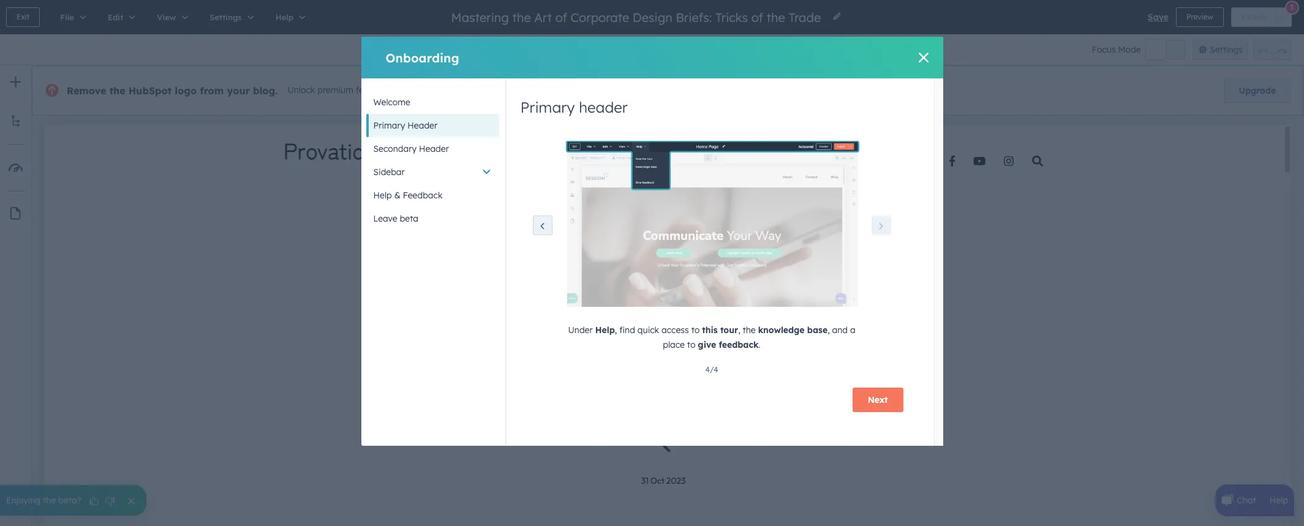 Task type: vqa. For each thing, say whether or not it's contained in the screenshot.
middle the Help
yes



Task type: describe. For each thing, give the bounding box(es) containing it.
leave beta
[[373, 213, 418, 224]]

tour
[[720, 325, 738, 336]]

help for help
[[1270, 495, 1288, 506]]

primary header button
[[366, 114, 499, 137]]

primary for primary header
[[373, 120, 405, 131]]

the for hubspot
[[109, 85, 125, 97]]

unlock
[[288, 85, 315, 96]]

next button
[[853, 388, 903, 412]]

enjoying
[[6, 495, 41, 506]]

give
[[698, 339, 716, 350]]

exit link
[[6, 7, 40, 27]]

primary header dialog
[[361, 37, 943, 446]]

feedback
[[719, 339, 759, 350]]

leave
[[373, 213, 397, 224]]

chat
[[1237, 495, 1256, 506]]

, and a place to
[[663, 325, 856, 350]]

4/4
[[706, 365, 718, 374]]

focus
[[1092, 44, 1116, 55]]

help & feedback button
[[366, 184, 499, 207]]

knowledge
[[758, 325, 805, 336]]

your
[[227, 85, 250, 97]]

publish
[[1242, 12, 1266, 21]]

base
[[807, 325, 828, 336]]

2 , from the left
[[738, 325, 741, 336]]

settings button
[[1193, 39, 1249, 60]]

place
[[663, 339, 685, 350]]

primary header
[[373, 120, 438, 131]]

3
[[1290, 3, 1294, 11]]

welcome
[[373, 97, 410, 108]]

header
[[579, 98, 628, 116]]

unlock premium features with crm suite starter.
[[288, 85, 484, 96]]

, inside , and a place to
[[828, 325, 830, 336]]

focus mode
[[1092, 44, 1141, 55]]

thumbsdown image
[[104, 496, 116, 508]]

previous image
[[538, 222, 547, 232]]

hubspot
[[128, 85, 172, 97]]

quick
[[638, 325, 659, 336]]

sidebar
[[373, 167, 405, 178]]

secondary header
[[373, 143, 449, 154]]

remove the hubspot logo from your blog.
[[67, 85, 278, 97]]

primary for primary header
[[520, 98, 575, 116]]

from
[[200, 85, 224, 97]]

access
[[662, 325, 689, 336]]

focus mode element
[[1146, 40, 1185, 59]]

logo
[[175, 85, 197, 97]]

secondary
[[373, 143, 417, 154]]

leave beta button
[[366, 207, 499, 230]]

beta
[[400, 213, 418, 224]]

header for primary header
[[408, 120, 438, 131]]

to inside , and a place to
[[687, 339, 696, 350]]

save button
[[1148, 10, 1169, 25]]



Task type: locate. For each thing, give the bounding box(es) containing it.
0 vertical spatial header
[[408, 120, 438, 131]]

publish button
[[1231, 7, 1277, 27]]

starter.
[[455, 85, 484, 96]]

a
[[850, 325, 856, 336]]

feedback
[[403, 190, 443, 201]]

primary inside button
[[373, 120, 405, 131]]

.
[[759, 339, 761, 350]]

1 vertical spatial to
[[687, 339, 696, 350]]

0 vertical spatial to
[[692, 325, 700, 336]]

0 horizontal spatial help
[[373, 190, 392, 201]]

, left and
[[828, 325, 830, 336]]

primary header
[[520, 98, 628, 116]]

save
[[1148, 12, 1169, 23]]

thumbsup image
[[89, 496, 100, 508]]

enjoying the beta? button
[[0, 485, 146, 516]]

0 horizontal spatial the
[[43, 495, 56, 506]]

0 vertical spatial primary
[[520, 98, 575, 116]]

help for help & feedback
[[373, 190, 392, 201]]

header inside primary header button
[[408, 120, 438, 131]]

beta?
[[58, 495, 81, 506]]

the left beta?
[[43, 495, 56, 506]]

remove
[[67, 85, 106, 97]]

mode
[[1118, 44, 1141, 55]]

0 vertical spatial the
[[109, 85, 125, 97]]

to left this
[[692, 325, 700, 336]]

1 horizontal spatial primary
[[520, 98, 575, 116]]

2 vertical spatial the
[[43, 495, 56, 506]]

1 horizontal spatial help
[[595, 325, 615, 336]]

primary down welcome
[[373, 120, 405, 131]]

exit
[[17, 12, 30, 21]]

the right "remove"
[[109, 85, 125, 97]]

1 horizontal spatial ,
[[738, 325, 741, 336]]

3 , from the left
[[828, 325, 830, 336]]

0 horizontal spatial primary
[[373, 120, 405, 131]]

header down primary header button
[[419, 143, 449, 154]]

upgrade
[[1239, 85, 1276, 96]]

help left &
[[373, 190, 392, 201]]

2 vertical spatial help
[[1270, 495, 1288, 506]]

1 horizontal spatial the
[[109, 85, 125, 97]]

2 horizontal spatial ,
[[828, 325, 830, 336]]

to
[[692, 325, 700, 336], [687, 339, 696, 350]]

group
[[1254, 39, 1292, 60]]

under help , find quick access to this tour , the knowledge base
[[568, 325, 828, 336]]

preview button
[[1176, 7, 1224, 27]]

2 horizontal spatial the
[[743, 325, 756, 336]]

under
[[568, 325, 593, 336]]

and
[[832, 325, 848, 336]]

primary
[[520, 98, 575, 116], [373, 120, 405, 131]]

blog.
[[253, 85, 278, 97]]

header for secondary header
[[419, 143, 449, 154]]

enjoying the beta?
[[6, 495, 81, 506]]

close image
[[919, 53, 929, 62]]

0 horizontal spatial ,
[[615, 325, 617, 336]]

1 vertical spatial the
[[743, 325, 756, 336]]

help & feedback
[[373, 190, 443, 201]]

settings
[[1210, 44, 1243, 55]]

1 vertical spatial header
[[419, 143, 449, 154]]

the inside button
[[43, 495, 56, 506]]

help inside help & feedback button
[[373, 190, 392, 201]]

&
[[394, 190, 401, 201]]

header
[[408, 120, 438, 131], [419, 143, 449, 154]]

2 horizontal spatial help
[[1270, 495, 1288, 506]]

give feedback .
[[698, 339, 761, 350]]

help
[[373, 190, 392, 201], [595, 325, 615, 336], [1270, 495, 1288, 506]]

to left give
[[687, 339, 696, 350]]

publish group
[[1231, 7, 1292, 27]]

1 vertical spatial help
[[595, 325, 615, 336]]

suite
[[432, 85, 453, 96]]

help left find
[[595, 325, 615, 336]]

premium
[[318, 85, 354, 96]]

, left find
[[615, 325, 617, 336]]

crm
[[411, 85, 430, 96]]

this
[[702, 325, 718, 336]]

header inside secondary header button
[[419, 143, 449, 154]]

preview
[[1187, 12, 1214, 21]]

onboarding
[[386, 50, 459, 65]]

the
[[109, 85, 125, 97], [743, 325, 756, 336], [43, 495, 56, 506]]

the up feedback
[[743, 325, 756, 336]]

secondary header button
[[366, 137, 499, 161]]

welcome button
[[366, 91, 499, 114]]

features
[[356, 85, 389, 96]]

next
[[868, 394, 888, 405]]

primary left the header
[[520, 98, 575, 116]]

, up feedback
[[738, 325, 741, 336]]

None field
[[450, 9, 825, 25]]

the for beta?
[[43, 495, 56, 506]]

1 , from the left
[[615, 325, 617, 336]]

0 vertical spatial help
[[373, 190, 392, 201]]

find
[[620, 325, 635, 336]]

header down welcome 'button'
[[408, 120, 438, 131]]

sidebar button
[[366, 161, 499, 184]]

,
[[615, 325, 617, 336], [738, 325, 741, 336], [828, 325, 830, 336]]

the inside primary header dialog
[[743, 325, 756, 336]]

next image
[[876, 222, 886, 232]]

1 vertical spatial primary
[[373, 120, 405, 131]]

help right the chat
[[1270, 495, 1288, 506]]

with
[[392, 85, 409, 96]]

upgrade link
[[1224, 78, 1292, 103]]



